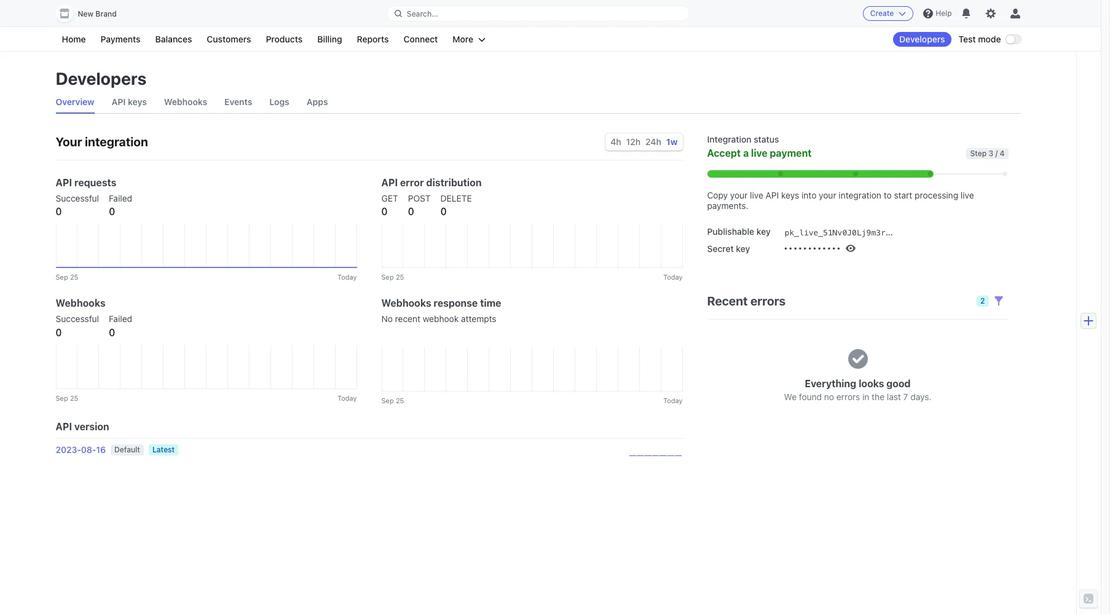 Task type: locate. For each thing, give the bounding box(es) containing it.
everything
[[805, 378, 857, 389]]

errors inside "everything looks good we found no errors in the last 7 days."
[[837, 392, 861, 402]]

errors left in
[[837, 392, 861, 402]]

0 horizontal spatial developers
[[56, 68, 147, 89]]

0 vertical spatial developers
[[900, 34, 946, 44]]

products
[[266, 34, 303, 44]]

0 for 0 button for failed 0
[[109, 206, 115, 217]]

publishable
[[708, 226, 755, 237]]

25
[[70, 273, 78, 281], [396, 273, 404, 281], [70, 394, 78, 402], [396, 397, 404, 405]]

your right into
[[819, 190, 837, 200]]

0 horizontal spatial integration
[[85, 135, 148, 149]]

live right a
[[752, 148, 768, 159]]

integration left to
[[839, 190, 882, 200]]

developers down help button
[[900, 34, 946, 44]]

sep 25 for webhooks response time
[[382, 397, 404, 405]]

0 horizontal spatial your
[[731, 190, 748, 200]]

0 button down 'get'
[[382, 204, 388, 219]]

1w
[[667, 137, 678, 147]]

developers
[[900, 34, 946, 44], [56, 68, 147, 89]]

1 horizontal spatial developers
[[900, 34, 946, 44]]

brand
[[96, 9, 117, 18]]

1 vertical spatial integration
[[839, 190, 882, 200]]

copy
[[708, 190, 728, 200]]

overview
[[56, 97, 94, 107]]

figure
[[56, 224, 357, 268], [56, 224, 357, 268]]

key down publishable key
[[736, 244, 751, 254]]

api left requests
[[56, 177, 72, 188]]

billing link
[[311, 32, 348, 47]]

1 vertical spatial developers
[[56, 68, 147, 89]]

api up your integration
[[112, 97, 126, 107]]

1 0 button from the left
[[56, 204, 62, 219]]

0 button down post
[[408, 204, 414, 219]]

billing
[[317, 34, 342, 44]]

1 vertical spatial failed
[[109, 314, 132, 324]]

25 for webhooks response time
[[396, 397, 404, 405]]

errors right 'recent'
[[751, 294, 786, 308]]

api for api keys
[[112, 97, 126, 107]]

0 button down requests
[[109, 204, 115, 219]]

•••••••••••• button
[[779, 238, 856, 255]]

0 inside delete 0
[[441, 206, 447, 217]]

3 0 button from the left
[[382, 204, 388, 219]]

0 for 0 button related to successful 0
[[56, 206, 62, 217]]

api for api requests
[[56, 177, 72, 188]]

1 horizontal spatial errors
[[837, 392, 861, 402]]

keys left into
[[782, 190, 800, 200]]

2 0 button from the left
[[109, 204, 115, 219]]

1 vertical spatial successful 0
[[56, 314, 99, 338]]

reports link
[[351, 32, 395, 47]]

found
[[799, 392, 822, 402]]

developers up overview
[[56, 68, 147, 89]]

post 0
[[408, 193, 431, 217]]

integration inside copy your live api keys into your integration to start processing live payments.
[[839, 190, 882, 200]]

0 inside get 0
[[382, 206, 388, 217]]

balances
[[155, 34, 192, 44]]

accept a live payment
[[708, 148, 812, 159]]

1 horizontal spatial key
[[757, 226, 771, 237]]

0 button for failed 0
[[109, 204, 115, 219]]

processing
[[915, 190, 959, 200]]

0 vertical spatial successful 0
[[56, 193, 99, 217]]

5 0 button from the left
[[441, 204, 447, 219]]

08-
[[81, 445, 96, 455]]

1 horizontal spatial keys
[[782, 190, 800, 200]]

integration status
[[708, 134, 780, 145]]

apps link
[[307, 91, 328, 113]]

live for your
[[750, 190, 764, 200]]

sep 25
[[56, 273, 78, 281], [382, 273, 404, 281], [56, 394, 78, 402], [382, 397, 404, 405]]

api up 2023-
[[56, 421, 72, 432]]

into
[[802, 190, 817, 200]]

home
[[62, 34, 86, 44]]

help
[[936, 9, 952, 18]]

1 vertical spatial keys
[[782, 190, 800, 200]]

successful
[[56, 193, 99, 204], [56, 314, 99, 324]]

1 vertical spatial successful
[[56, 314, 99, 324]]

1 failed from the top
[[109, 193, 132, 204]]

1 vertical spatial failed 0
[[109, 314, 132, 338]]

response
[[434, 298, 478, 309]]

status
[[754, 134, 780, 145]]

mode
[[979, 34, 1002, 44]]

keys
[[128, 97, 147, 107], [782, 190, 800, 200]]

0 inside post 0
[[408, 206, 414, 217]]

key for secret key
[[736, 244, 751, 254]]

new
[[78, 9, 94, 18]]

integration down api keys link
[[85, 135, 148, 149]]

webhooks inside tab list
[[164, 97, 207, 107]]

latest
[[152, 445, 175, 455]]

4h button
[[611, 137, 622, 147]]

0
[[56, 206, 62, 217], [109, 206, 115, 217], [382, 206, 388, 217], [408, 206, 414, 217], [441, 206, 447, 217], [56, 327, 62, 338], [109, 327, 115, 338]]

0 vertical spatial key
[[757, 226, 771, 237]]

secret
[[708, 244, 734, 254]]

1 vertical spatial errors
[[837, 392, 861, 402]]

0 vertical spatial failed 0
[[109, 193, 132, 217]]

api version
[[56, 421, 109, 432]]

we
[[784, 392, 797, 402]]

recent
[[395, 314, 421, 324]]

1 horizontal spatial your
[[819, 190, 837, 200]]

25 for webhooks
[[70, 394, 78, 402]]

events link
[[225, 91, 252, 113]]

api keys link
[[112, 91, 147, 113]]

0 vertical spatial integration
[[85, 135, 148, 149]]

1 successful 0 from the top
[[56, 193, 99, 217]]

today
[[338, 273, 357, 281], [664, 273, 683, 281], [338, 394, 357, 402], [664, 397, 683, 405]]

1 vertical spatial key
[[736, 244, 751, 254]]

0 button down the "api requests"
[[56, 204, 62, 219]]

0 vertical spatial keys
[[128, 97, 147, 107]]

secret key
[[708, 244, 751, 254]]

0 button
[[56, 204, 62, 219], [109, 204, 115, 219], [382, 204, 388, 219], [408, 204, 414, 219], [441, 204, 447, 219]]

live right payments.
[[750, 190, 764, 200]]

1 horizontal spatial integration
[[839, 190, 882, 200]]

sep 25 for webhooks
[[56, 394, 78, 402]]

webhooks
[[164, 97, 207, 107], [56, 298, 105, 309], [382, 298, 431, 309]]

live for a
[[752, 148, 768, 159]]

webhooks response time
[[382, 298, 502, 309]]

2 horizontal spatial webhooks
[[382, 298, 431, 309]]

0 button down delete
[[441, 204, 447, 219]]

live right 'processing'
[[961, 190, 975, 200]]

your right copy
[[731, 190, 748, 200]]

good
[[887, 378, 911, 389]]

0 vertical spatial successful
[[56, 193, 99, 204]]

logs
[[270, 97, 290, 107]]

last
[[887, 392, 902, 402]]

your
[[731, 190, 748, 200], [819, 190, 837, 200]]

keys inside copy your live api keys into your integration to start processing live payments.
[[782, 190, 800, 200]]

4 0 button from the left
[[408, 204, 414, 219]]

api
[[112, 97, 126, 107], [56, 177, 72, 188], [382, 177, 398, 188], [766, 190, 779, 200], [56, 421, 72, 432]]

keys left webhooks link
[[128, 97, 147, 107]]

2
[[981, 296, 986, 305]]

create
[[871, 9, 894, 18]]

key right "publishable"
[[757, 226, 771, 237]]

payments.
[[708, 200, 749, 211]]

2 successful from the top
[[56, 314, 99, 324]]

step 3 / 4
[[971, 149, 1005, 158]]

0 horizontal spatial errors
[[751, 294, 786, 308]]

live
[[752, 148, 768, 159], [750, 190, 764, 200], [961, 190, 975, 200]]

failed 0
[[109, 193, 132, 217], [109, 314, 132, 338]]

payments
[[101, 34, 141, 44]]

api left into
[[766, 190, 779, 200]]

test mode
[[959, 34, 1002, 44]]

0 horizontal spatial key
[[736, 244, 751, 254]]

4
[[1000, 149, 1005, 158]]

1w button
[[667, 137, 678, 147]]

1 horizontal spatial webhooks
[[164, 97, 207, 107]]

tab list
[[56, 91, 1021, 114]]

0 button for get 0
[[382, 204, 388, 219]]

key
[[757, 226, 771, 237], [736, 244, 751, 254]]

create button
[[863, 6, 914, 21]]

api up 'get'
[[382, 177, 398, 188]]

2 successful 0 from the top
[[56, 314, 99, 338]]

looks
[[859, 378, 885, 389]]

0 horizontal spatial webhooks
[[56, 298, 105, 309]]

customers
[[207, 34, 251, 44]]

0 vertical spatial failed
[[109, 193, 132, 204]]

apps
[[307, 97, 328, 107]]

tab list containing overview
[[56, 91, 1021, 114]]

connect
[[404, 34, 438, 44]]

2 failed 0 from the top
[[109, 314, 132, 338]]

time
[[480, 298, 502, 309]]

key for publishable key
[[757, 226, 771, 237]]



Task type: vqa. For each thing, say whether or not it's contained in the screenshot.
Failed to the bottom
yes



Task type: describe. For each thing, give the bounding box(es) containing it.
4h 12h 24h 1w
[[611, 137, 678, 147]]

1 failed 0 from the top
[[109, 193, 132, 217]]

2023-
[[56, 445, 81, 455]]

api requests
[[56, 177, 117, 188]]

0 vertical spatial errors
[[751, 294, 786, 308]]

1 successful from the top
[[56, 193, 99, 204]]

24h button
[[646, 137, 662, 147]]

sep for api requests
[[56, 273, 68, 281]]

webhook
[[423, 314, 459, 324]]

overview link
[[56, 91, 94, 113]]

default
[[114, 445, 140, 455]]

customers link
[[201, 32, 257, 47]]

2 failed from the top
[[109, 314, 132, 324]]

/
[[996, 149, 998, 158]]

today for response
[[664, 397, 683, 405]]

16
[[96, 445, 106, 455]]

sep 25 for api requests
[[56, 273, 78, 281]]

version
[[74, 421, 109, 432]]

delete
[[441, 193, 472, 204]]

test
[[959, 34, 976, 44]]

attempts
[[461, 314, 497, 324]]

the
[[872, 392, 885, 402]]

payment
[[770, 148, 812, 159]]

help button
[[919, 4, 957, 23]]

25 for api requests
[[70, 273, 78, 281]]

a
[[744, 148, 749, 159]]

home link
[[56, 32, 92, 47]]

in
[[863, 392, 870, 402]]

sep for webhooks response time
[[382, 397, 394, 405]]

api keys
[[112, 97, 147, 107]]

everything looks good we found no errors in the last 7 days.
[[784, 378, 932, 402]]

balances link
[[149, 32, 198, 47]]

new brand
[[78, 9, 117, 18]]

24h
[[646, 137, 662, 147]]

new brand button
[[56, 5, 129, 22]]

logs link
[[270, 91, 290, 113]]

your
[[56, 135, 82, 149]]

25 for api error distribution
[[396, 273, 404, 281]]

more
[[453, 34, 474, 44]]

connect link
[[398, 32, 444, 47]]

Search… search field
[[387, 6, 690, 21]]

payments link
[[94, 32, 147, 47]]

integration
[[708, 134, 752, 145]]

recent errors
[[708, 294, 786, 308]]

2 your from the left
[[819, 190, 837, 200]]

api error distribution
[[382, 177, 482, 188]]

0 for get 0 0 button
[[382, 206, 388, 217]]

delete 0
[[441, 193, 472, 217]]

today for requests
[[338, 273, 357, 281]]

sep for api error distribution
[[382, 273, 394, 281]]

accept
[[708, 148, 741, 159]]

12h button
[[626, 137, 641, 147]]

0 button for post 0
[[408, 204, 414, 219]]

0 for delete 0 0 button
[[441, 206, 447, 217]]

0 for 0 button related to post 0
[[408, 206, 414, 217]]

no
[[382, 314, 393, 324]]

1 your from the left
[[731, 190, 748, 200]]

get 0
[[382, 193, 398, 217]]

0 horizontal spatial keys
[[128, 97, 147, 107]]

sep for webhooks
[[56, 394, 68, 402]]

pk_live_51nv0j0lj9m3rshatjdldkhcrpyet54chturrozj4pqt2vkfwh0vorhrua4i
[[785, 228, 1111, 237]]

webhooks link
[[164, 91, 207, 113]]

today for error
[[664, 273, 683, 281]]

no
[[825, 392, 835, 402]]

days.
[[911, 392, 932, 402]]

api for api version
[[56, 421, 72, 432]]

error
[[400, 177, 424, 188]]

no recent webhook attempts
[[382, 314, 497, 324]]

your integration
[[56, 135, 148, 149]]

copy your live api keys into your integration to start processing live payments.
[[708, 190, 975, 211]]

api for api error distribution
[[382, 177, 398, 188]]

4h
[[611, 137, 622, 147]]

Search… text field
[[387, 6, 690, 21]]

developers link
[[894, 32, 952, 47]]

more button
[[447, 32, 492, 47]]

0 button for delete 0
[[441, 204, 447, 219]]

2023-08-16
[[56, 445, 106, 455]]

events
[[225, 97, 252, 107]]

publishable key
[[708, 226, 771, 237]]

12h
[[626, 137, 641, 147]]

3
[[989, 149, 994, 158]]

2023-08-16 link
[[56, 444, 106, 456]]

start
[[895, 190, 913, 200]]

0 button for successful 0
[[56, 204, 62, 219]]

products link
[[260, 32, 309, 47]]

search…
[[407, 9, 438, 18]]

sep 25 for api error distribution
[[382, 273, 404, 281]]

distribution
[[427, 177, 482, 188]]

post
[[408, 193, 431, 204]]

api inside copy your live api keys into your integration to start processing live payments.
[[766, 190, 779, 200]]

••••••••••••
[[784, 244, 842, 253]]



